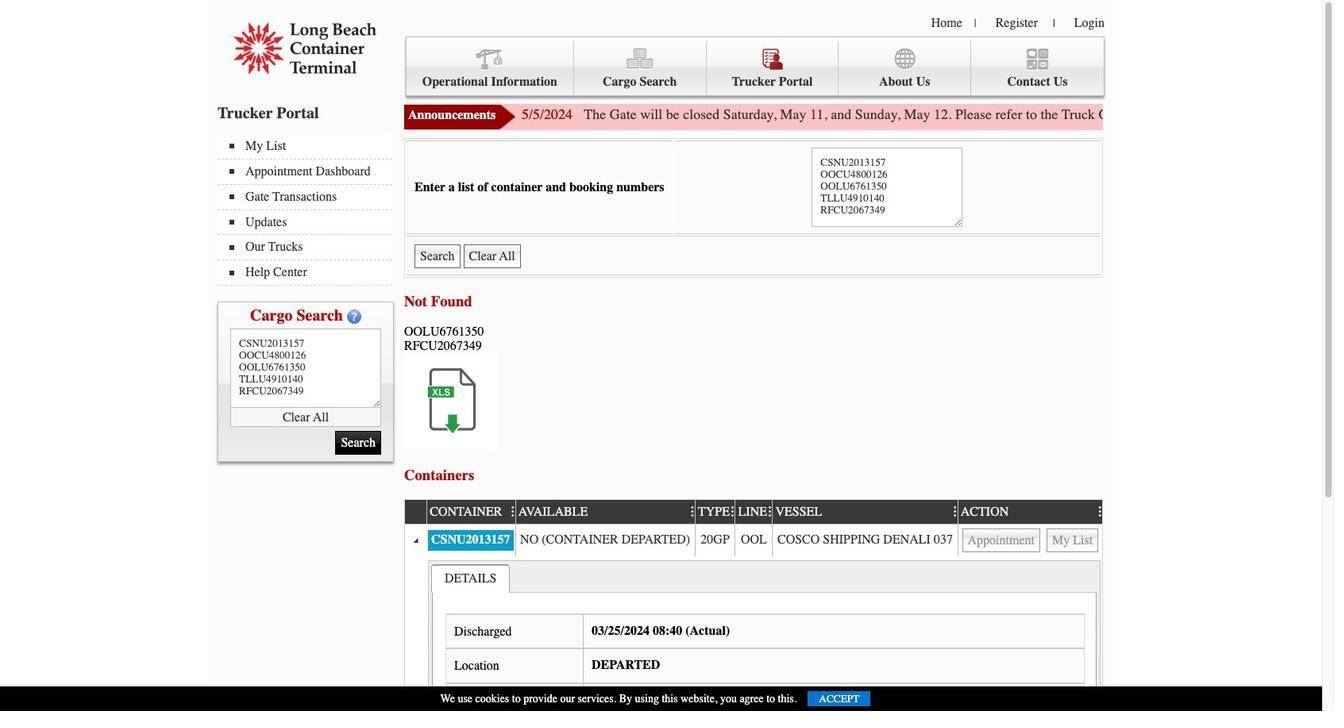 Task type: locate. For each thing, give the bounding box(es) containing it.
tree grid
[[405, 499, 1110, 712]]

Enter container numbers and/ or booking numbers. Press ESC to reset input box text field
[[812, 148, 963, 227]]

1 row from the top
[[405, 499, 1110, 525]]

0 horizontal spatial menu bar
[[218, 134, 400, 286]]

cell
[[405, 525, 427, 557], [427, 525, 515, 557], [515, 525, 695, 557], [695, 525, 735, 557], [735, 525, 773, 557], [773, 525, 958, 557], [958, 525, 1103, 557], [405, 557, 427, 712], [427, 557, 1103, 712]]

1 vertical spatial menu bar
[[218, 134, 400, 286]]

None button
[[464, 245, 521, 269], [963, 529, 1041, 553], [1047, 529, 1099, 553], [464, 245, 521, 269], [963, 529, 1041, 553], [1047, 529, 1099, 553]]

3 row from the top
[[405, 557, 1103, 712]]

1 horizontal spatial menu bar
[[406, 37, 1105, 96]]

2 row from the top
[[405, 525, 1103, 557]]

column header
[[405, 500, 427, 525]]

row group
[[405, 525, 1103, 712]]

Enter container numbers and/ or booking numbers.  text field
[[230, 329, 381, 408]]

tab
[[431, 565, 510, 593]]

menu bar
[[406, 37, 1105, 96], [218, 134, 400, 286]]

available edit column settings image
[[687, 506, 695, 519]]

0 vertical spatial menu bar
[[406, 37, 1105, 96]]

tab list
[[431, 565, 510, 593]]

None submit
[[415, 245, 460, 269], [336, 431, 381, 455], [415, 245, 460, 269], [336, 431, 381, 455]]

row
[[405, 499, 1110, 525], [405, 525, 1103, 557], [405, 557, 1103, 712]]

tab inside row
[[431, 565, 510, 593]]

container edit column settings image
[[507, 506, 515, 519]]



Task type: vqa. For each thing, say whether or not it's contained in the screenshot.
Enter container numbers and/ or booking numbers. text field
yes



Task type: describe. For each thing, give the bounding box(es) containing it.
column header inside row
[[405, 500, 427, 525]]

action edit column settings image
[[1095, 506, 1103, 519]]

line edit column settings image
[[764, 506, 773, 519]]

type edit column settings image
[[727, 506, 735, 519]]

vessel edit column settings image
[[950, 506, 958, 519]]



